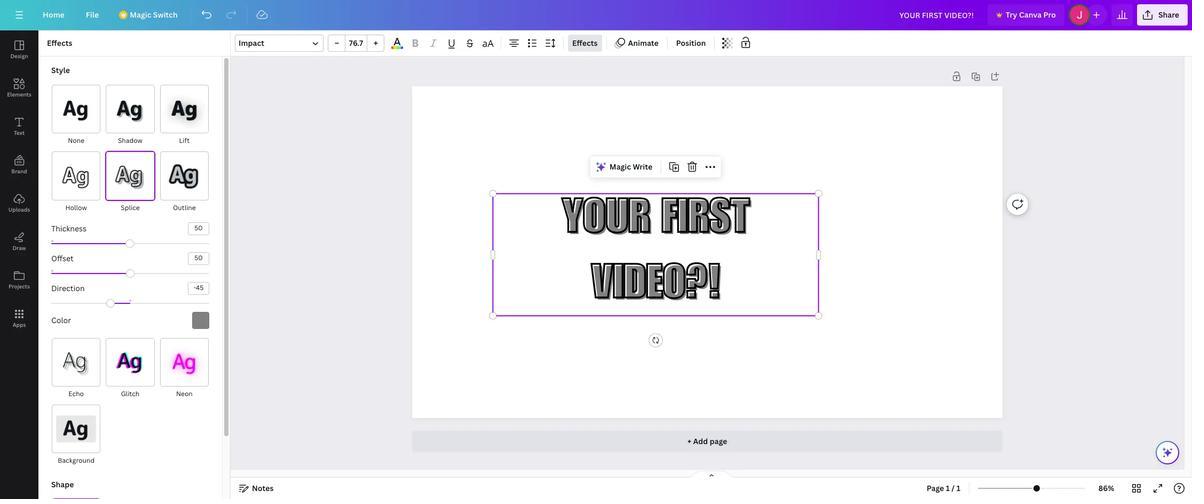 Task type: locate. For each thing, give the bounding box(es) containing it.
1 horizontal spatial 1
[[957, 484, 961, 494]]

magic left 'switch'
[[130, 10, 151, 20]]

magic write
[[610, 162, 653, 172]]

magic inside button
[[130, 10, 151, 20]]

draw
[[13, 245, 26, 252]]

effects up style
[[47, 38, 72, 48]]

none
[[68, 136, 84, 145]]

background button
[[51, 405, 101, 467]]

effects inside popup button
[[573, 38, 598, 48]]

text button
[[0, 107, 38, 146]]

effects button
[[568, 35, 602, 52]]

video?!
[[591, 264, 721, 312]]

+
[[688, 437, 692, 447]]

– – number field
[[349, 38, 364, 48]]

1 right /
[[957, 484, 961, 494]]

animate
[[628, 38, 659, 48]]

offset
[[51, 254, 74, 264]]

animate button
[[611, 35, 663, 52]]

0 vertical spatial magic
[[130, 10, 151, 20]]

86% button
[[1090, 481, 1124, 498]]

share
[[1159, 10, 1180, 20]]

2 effects from the left
[[573, 38, 598, 48]]

position button
[[672, 35, 710, 52]]

uploads
[[8, 206, 30, 214]]

hollow button
[[51, 151, 101, 214]]

side panel tab list
[[0, 30, 38, 338]]

your
[[562, 198, 650, 246]]

effects down the main menu bar
[[573, 38, 598, 48]]

1 horizontal spatial effects
[[573, 38, 598, 48]]

1 horizontal spatial magic
[[610, 162, 631, 172]]

shadow
[[118, 136, 143, 145]]

design button
[[0, 30, 38, 69]]

page
[[927, 484, 945, 494]]

#808080 image
[[192, 312, 209, 329], [192, 312, 209, 329]]

outline
[[173, 203, 196, 212]]

1 1 from the left
[[946, 484, 950, 494]]

brand
[[11, 168, 27, 175]]

try canva pro
[[1006, 10, 1056, 20]]

neon
[[176, 390, 193, 399]]

1 vertical spatial magic
[[610, 162, 631, 172]]

1 left /
[[946, 484, 950, 494]]

magic
[[130, 10, 151, 20], [610, 162, 631, 172]]

draw button
[[0, 223, 38, 261]]

group
[[328, 35, 385, 52]]

add
[[693, 437, 708, 447]]

home
[[43, 10, 64, 20]]

0 horizontal spatial 1
[[946, 484, 950, 494]]

0 horizontal spatial effects
[[47, 38, 72, 48]]

try canva pro button
[[988, 4, 1065, 26]]

magic inside button
[[610, 162, 631, 172]]

echo
[[69, 390, 84, 399]]

direction
[[51, 283, 85, 294]]

write
[[633, 162, 653, 172]]

try
[[1006, 10, 1018, 20]]

neon button
[[160, 338, 209, 401]]

shape
[[51, 480, 74, 490]]

86%
[[1099, 484, 1115, 494]]

echo button
[[51, 338, 101, 401]]

1
[[946, 484, 950, 494], [957, 484, 961, 494]]

magic left write
[[610, 162, 631, 172]]

0 horizontal spatial magic
[[130, 10, 151, 20]]

main menu bar
[[0, 0, 1193, 30]]

effects
[[47, 38, 72, 48], [573, 38, 598, 48]]

notes button
[[235, 481, 278, 498]]

style
[[51, 65, 70, 75]]

magic switch button
[[112, 4, 186, 26]]

pro
[[1044, 10, 1056, 20]]

file button
[[77, 4, 107, 26]]

/
[[952, 484, 955, 494]]

design
[[10, 52, 28, 60]]

impact button
[[235, 35, 324, 52]]

uploads button
[[0, 184, 38, 223]]

notes
[[252, 484, 274, 494]]

impact
[[239, 38, 264, 48]]

outline button
[[160, 151, 209, 214]]



Task type: describe. For each thing, give the bounding box(es) containing it.
page 1 / 1
[[927, 484, 961, 494]]

file
[[86, 10, 99, 20]]

hollow
[[65, 203, 87, 212]]

glitch
[[121, 390, 140, 399]]

brand button
[[0, 146, 38, 184]]

projects
[[9, 283, 30, 291]]

home link
[[34, 4, 73, 26]]

Design title text field
[[891, 4, 984, 26]]

page
[[710, 437, 728, 447]]

magic for magic write
[[610, 162, 631, 172]]

show pages image
[[686, 471, 737, 480]]

color
[[51, 315, 71, 326]]

magic write button
[[593, 159, 657, 176]]

share button
[[1137, 4, 1188, 26]]

1 effects from the left
[[47, 38, 72, 48]]

switch
[[153, 10, 178, 20]]

thickness
[[51, 224, 87, 234]]

text
[[14, 129, 25, 137]]

color range image
[[392, 47, 403, 49]]

apps button
[[0, 300, 38, 338]]

shadow button
[[105, 84, 155, 147]]

magic switch
[[130, 10, 178, 20]]

background
[[58, 457, 95, 466]]

+ add page
[[688, 437, 728, 447]]

2 1 from the left
[[957, 484, 961, 494]]

canva assistant image
[[1162, 447, 1174, 460]]

projects button
[[0, 261, 38, 300]]

canva
[[1019, 10, 1042, 20]]

lift button
[[160, 84, 209, 147]]

none button
[[51, 84, 101, 147]]

lift
[[179, 136, 190, 145]]

your first video?!
[[562, 198, 750, 312]]

splice
[[121, 203, 140, 212]]

magic for magic switch
[[130, 10, 151, 20]]

style element
[[47, 65, 209, 467]]

apps
[[13, 322, 26, 329]]

Thickness text field
[[189, 223, 209, 235]]

+ add page button
[[412, 432, 1003, 453]]

splice button
[[105, 151, 155, 214]]

elements
[[7, 91, 31, 98]]

Direction text field
[[189, 283, 209, 295]]

elements button
[[0, 69, 38, 107]]

position
[[676, 38, 706, 48]]

Offset text field
[[189, 253, 209, 265]]

glitch button
[[105, 338, 155, 401]]

first
[[662, 198, 750, 246]]



Task type: vqa. For each thing, say whether or not it's contained in the screenshot.
Art button
no



